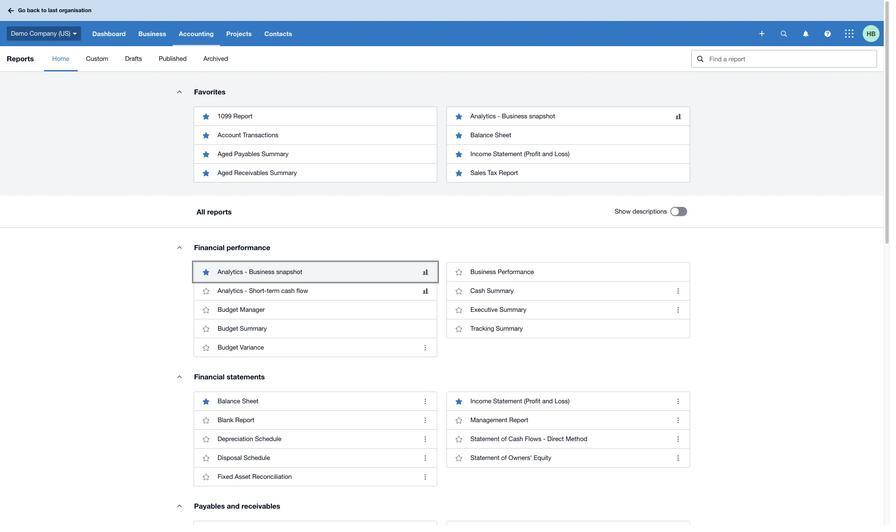 Task type: vqa. For each thing, say whether or not it's contained in the screenshot.
Projects
yes



Task type: locate. For each thing, give the bounding box(es) containing it.
banner containing hb
[[0, 0, 884, 46]]

archived
[[204, 55, 228, 62]]

payables down fixed
[[194, 502, 225, 511]]

loss)
[[555, 150, 570, 158], [555, 398, 570, 405]]

0 vertical spatial aged
[[218, 150, 233, 158]]

budget up the budget variance
[[218, 325, 238, 332]]

2 vertical spatial analytics
[[218, 288, 243, 295]]

balance
[[471, 132, 494, 139], [218, 398, 241, 405]]

1 horizontal spatial sheet
[[495, 132, 512, 139]]

0 vertical spatial income
[[471, 150, 492, 158]]

snapshot for more information about analytics - business snapshot icon
[[530, 113, 556, 120]]

schedule up fixed asset reconciliation
[[244, 455, 270, 462]]

0 horizontal spatial payables
[[194, 502, 225, 511]]

depreciation schedule
[[218, 436, 281, 443]]

0 vertical spatial expand report group image
[[171, 83, 188, 100]]

budget
[[218, 306, 238, 314], [218, 325, 238, 332], [218, 344, 238, 351]]

1 of from the top
[[502, 436, 507, 443]]

favorite image inside "business performance" link
[[451, 264, 467, 281]]

0 vertical spatial financial
[[194, 243, 225, 252]]

favorite image
[[451, 264, 467, 281], [198, 283, 214, 300], [198, 302, 214, 319], [451, 302, 467, 319], [198, 321, 214, 338], [198, 340, 214, 356], [198, 412, 214, 429], [451, 412, 467, 429], [198, 431, 214, 448], [451, 450, 467, 467], [198, 469, 214, 486]]

report for management report
[[510, 417, 529, 424]]

menu
[[44, 46, 685, 71]]

1 vertical spatial balance sheet link
[[194, 393, 437, 411]]

1 vertical spatial (profit
[[524, 398, 541, 405]]

- for more information about analytics - short-term cash flow icon
[[245, 288, 247, 295]]

favorite image inside budget summary link
[[198, 321, 214, 338]]

favorite image inside budget variance link
[[198, 340, 214, 356]]

balance for left 'balance sheet' link
[[218, 398, 241, 405]]

1 horizontal spatial balance
[[471, 132, 494, 139]]

balance sheet up blank report on the bottom of page
[[218, 398, 259, 405]]

schedule for disposal schedule
[[244, 455, 270, 462]]

0 vertical spatial budget
[[218, 306, 238, 314]]

fixed asset reconciliation link
[[194, 468, 437, 487]]

0 vertical spatial of
[[502, 436, 507, 443]]

favorite image inside fixed asset reconciliation link
[[198, 469, 214, 486]]

summary up executive summary
[[487, 288, 514, 295]]

favorite image inside the executive summary link
[[451, 302, 467, 319]]

performance
[[227, 243, 271, 252]]

1 financial from the top
[[194, 243, 225, 252]]

navigation
[[86, 21, 754, 46]]

favorite image for disposal schedule
[[198, 450, 214, 467]]

more options image for disposal schedule
[[417, 450, 434, 467]]

tracking
[[471, 325, 494, 332]]

- for more information about analytics - business snapshot image
[[245, 269, 247, 276]]

more options image for depreciation schedule
[[417, 431, 434, 448]]

(profit up flows
[[524, 398, 541, 405]]

expand report group image for financial performance
[[171, 239, 188, 256]]

aged receivables summary
[[218, 169, 297, 177]]

owners'
[[509, 455, 532, 462]]

accounting button
[[173, 21, 220, 46]]

cash left flows
[[509, 436, 523, 443]]

1 vertical spatial of
[[502, 455, 507, 462]]

favorite image for management report
[[451, 412, 467, 429]]

2 (profit from the top
[[524, 398, 541, 405]]

analytics for more information about analytics - business snapshot image
[[218, 269, 243, 276]]

more options image inside the executive summary link
[[670, 302, 687, 319]]

0 vertical spatial balance
[[471, 132, 494, 139]]

0 vertical spatial sheet
[[495, 132, 512, 139]]

budget manager link
[[194, 301, 437, 319]]

custom link
[[78, 46, 117, 71]]

favorites
[[194, 87, 226, 96]]

custom
[[86, 55, 108, 62]]

balance sheet link up sales tax report link
[[447, 126, 690, 145]]

2 vertical spatial budget
[[218, 344, 238, 351]]

more options image for statement of owners' equity
[[670, 450, 687, 467]]

of for cash
[[502, 436, 507, 443]]

sheet for top 'balance sheet' link
[[495, 132, 512, 139]]

favorite image inside management report link
[[451, 412, 467, 429]]

summary up tracking summary
[[500, 306, 527, 314]]

0 horizontal spatial balance sheet link
[[194, 393, 437, 411]]

method
[[566, 436, 588, 443]]

favorite image inside blank report 'link'
[[198, 412, 214, 429]]

income statement (profit and loss) up sales tax report
[[471, 150, 570, 158]]

0 horizontal spatial svg image
[[73, 33, 77, 35]]

balance up sales
[[471, 132, 494, 139]]

home link
[[44, 46, 78, 71]]

business inside dropdown button
[[138, 30, 166, 37]]

contacts
[[265, 30, 292, 37]]

1 loss) from the top
[[555, 150, 570, 158]]

favorite image inside statement of cash flows - direct method link
[[451, 431, 467, 448]]

of left owners'
[[502, 455, 507, 462]]

more options image inside cash summary link
[[670, 283, 687, 300]]

1 vertical spatial schedule
[[244, 455, 270, 462]]

more options image inside management report link
[[670, 412, 687, 429]]

0 vertical spatial (profit
[[524, 150, 541, 158]]

Find a report text field
[[709, 50, 877, 67]]

2 vertical spatial expand report group image
[[171, 498, 188, 515]]

0 horizontal spatial analytics - business snapshot
[[218, 269, 303, 276]]

0 vertical spatial analytics
[[471, 113, 496, 120]]

show descriptions
[[615, 208, 667, 215]]

budget down 'budget summary'
[[218, 344, 238, 351]]

and up management report link
[[543, 398, 553, 405]]

3 budget from the top
[[218, 344, 238, 351]]

analytics for more information about analytics - short-term cash flow icon
[[218, 288, 243, 295]]

income up management
[[471, 398, 492, 405]]

1 horizontal spatial balance sheet
[[471, 132, 512, 139]]

business
[[138, 30, 166, 37], [502, 113, 528, 120], [249, 269, 275, 276], [471, 269, 496, 276]]

and
[[543, 150, 553, 158], [543, 398, 553, 405], [227, 502, 240, 511]]

0 horizontal spatial balance
[[218, 398, 241, 405]]

2 expand report group image from the top
[[171, 239, 188, 256]]

1 vertical spatial cash
[[509, 436, 523, 443]]

statement
[[493, 150, 523, 158], [493, 398, 523, 405], [471, 436, 500, 443], [471, 455, 500, 462]]

banner
[[0, 0, 884, 46]]

more options image for balance sheet
[[417, 393, 434, 410]]

1 horizontal spatial balance sheet link
[[447, 126, 690, 145]]

loss) up management report link
[[555, 398, 570, 405]]

payables down account transactions
[[234, 150, 260, 158]]

income statement (profit and loss) link
[[447, 145, 690, 164], [447, 393, 690, 411]]

cash
[[281, 288, 295, 295]]

(us)
[[59, 30, 70, 37]]

balance up blank
[[218, 398, 241, 405]]

0 vertical spatial income statement (profit and loss) link
[[447, 145, 690, 164]]

income up sales
[[471, 150, 492, 158]]

0 horizontal spatial balance sheet
[[218, 398, 259, 405]]

1 vertical spatial income statement (profit and loss) link
[[447, 393, 690, 411]]

archived link
[[195, 46, 237, 71]]

short-
[[249, 288, 267, 295]]

1 vertical spatial sheet
[[242, 398, 259, 405]]

more options image inside budget variance link
[[417, 340, 434, 356]]

balance sheet up 'tax' at top right
[[471, 132, 512, 139]]

favorite image for business performance
[[451, 264, 467, 281]]

sheet up sales tax report
[[495, 132, 512, 139]]

favorite image inside statement of owners' equity link
[[451, 450, 467, 467]]

statement of cash flows - direct method
[[471, 436, 588, 443]]

more options image inside statement of cash flows - direct method link
[[670, 431, 687, 448]]

income statement (profit and loss) up management report
[[471, 398, 570, 405]]

svg image
[[8, 8, 14, 13], [846, 29, 854, 38], [803, 30, 809, 37], [825, 30, 831, 37]]

statement left owners'
[[471, 455, 500, 462]]

more options image inside fixed asset reconciliation link
[[417, 469, 434, 486]]

report inside 'link'
[[235, 417, 255, 424]]

schedule inside 'link'
[[255, 436, 281, 443]]

aged payables summary link
[[194, 145, 437, 164]]

3 expand report group image from the top
[[171, 498, 188, 515]]

tracking summary link
[[447, 319, 690, 338]]

favorite image inside tracking summary link
[[451, 321, 467, 338]]

1 income statement (profit and loss) link from the top
[[447, 145, 690, 164]]

sheet up blank report on the bottom of page
[[242, 398, 259, 405]]

summary for cash summary
[[487, 288, 514, 295]]

statement inside statement of cash flows - direct method link
[[471, 436, 500, 443]]

performance
[[498, 269, 534, 276]]

cash
[[471, 288, 485, 295], [509, 436, 523, 443]]

favorite image for blank report
[[198, 412, 214, 429]]

summary down manager
[[240, 325, 267, 332]]

sales tax report link
[[447, 164, 690, 182]]

cash up executive
[[471, 288, 485, 295]]

income statement (profit and loss)
[[471, 150, 570, 158], [471, 398, 570, 405]]

aged
[[218, 150, 233, 158], [218, 169, 233, 177]]

of down management report
[[502, 436, 507, 443]]

0 vertical spatial analytics - business snapshot
[[471, 113, 556, 120]]

income
[[471, 150, 492, 158], [471, 398, 492, 405]]

0 vertical spatial snapshot
[[530, 113, 556, 120]]

0 horizontal spatial sheet
[[242, 398, 259, 405]]

1 vertical spatial budget
[[218, 325, 238, 332]]

more options image inside 'balance sheet' link
[[417, 393, 434, 410]]

favorite image for budget summary
[[198, 321, 214, 338]]

menu containing home
[[44, 46, 685, 71]]

show
[[615, 208, 631, 215]]

0 horizontal spatial snapshot
[[276, 269, 303, 276]]

aged left the "receivables"
[[218, 169, 233, 177]]

1 vertical spatial financial
[[194, 373, 225, 382]]

1 vertical spatial snapshot
[[276, 269, 303, 276]]

(profit up sales tax report link
[[524, 150, 541, 158]]

1 vertical spatial aged
[[218, 169, 233, 177]]

remove favorite image
[[451, 146, 467, 163], [451, 165, 467, 182], [198, 393, 214, 410], [451, 393, 467, 410]]

0 vertical spatial income statement (profit and loss)
[[471, 150, 570, 158]]

payables
[[234, 150, 260, 158], [194, 502, 225, 511]]

aged down 'account'
[[218, 150, 233, 158]]

favorite image inside 'budget manager' link
[[198, 302, 214, 319]]

expand report group image for payables and receivables
[[171, 498, 188, 515]]

report up 'statement of cash flows - direct method'
[[510, 417, 529, 424]]

0 vertical spatial and
[[543, 150, 553, 158]]

favorite image for cash summary
[[451, 283, 467, 300]]

remove favorite image inside aged receivables summary link
[[198, 165, 214, 182]]

balance for top 'balance sheet' link
[[471, 132, 494, 139]]

-
[[498, 113, 500, 120], [245, 269, 247, 276], [245, 288, 247, 295], [544, 436, 546, 443]]

report right blank
[[235, 417, 255, 424]]

budget for budget summary
[[218, 325, 238, 332]]

balance sheet link
[[447, 126, 690, 145], [194, 393, 437, 411]]

1 vertical spatial payables
[[194, 502, 225, 511]]

report right the 1099 at left top
[[234, 113, 253, 120]]

more options image
[[670, 283, 687, 300], [670, 302, 687, 319], [417, 340, 434, 356], [417, 393, 434, 410], [670, 412, 687, 429], [417, 469, 434, 486]]

0 vertical spatial balance sheet link
[[447, 126, 690, 145]]

0 horizontal spatial cash
[[471, 288, 485, 295]]

fixed
[[218, 474, 233, 481]]

budget for budget variance
[[218, 344, 238, 351]]

favorite image for budget variance
[[198, 340, 214, 356]]

snapshot
[[530, 113, 556, 120], [276, 269, 303, 276]]

financial right expand report group image
[[194, 373, 225, 382]]

summary right the "receivables"
[[270, 169, 297, 177]]

1 horizontal spatial payables
[[234, 150, 260, 158]]

summary down transactions
[[262, 150, 289, 158]]

projects
[[226, 30, 252, 37]]

summary for executive summary
[[500, 306, 527, 314]]

2 of from the top
[[502, 455, 507, 462]]

2 loss) from the top
[[555, 398, 570, 405]]

expand report group image
[[171, 83, 188, 100], [171, 239, 188, 256], [171, 498, 188, 515]]

favorite image inside depreciation schedule 'link'
[[198, 431, 214, 448]]

hb button
[[863, 21, 884, 46]]

budget up 'budget summary'
[[218, 306, 238, 314]]

1 vertical spatial analytics - business snapshot
[[218, 269, 303, 276]]

favorite image inside disposal schedule link
[[198, 450, 214, 467]]

analytics - business snapshot
[[471, 113, 556, 120], [218, 269, 303, 276]]

1 vertical spatial analytics
[[218, 269, 243, 276]]

1 budget from the top
[[218, 306, 238, 314]]

disposal
[[218, 455, 242, 462]]

2 budget from the top
[[218, 325, 238, 332]]

statements
[[227, 373, 265, 382]]

1 horizontal spatial analytics - business snapshot
[[471, 113, 556, 120]]

1 vertical spatial expand report group image
[[171, 239, 188, 256]]

favorite image
[[451, 283, 467, 300], [451, 321, 467, 338], [451, 431, 467, 448], [198, 450, 214, 467]]

2 income statement (profit and loss) from the top
[[471, 398, 570, 405]]

statement down management
[[471, 436, 500, 443]]

snapshot for more information about analytics - business snapshot image
[[276, 269, 303, 276]]

more options image for income statement (profit and loss)
[[670, 393, 687, 410]]

None field
[[692, 50, 878, 68]]

transactions
[[243, 132, 279, 139]]

remove favorite image
[[198, 108, 214, 125], [451, 108, 467, 125], [198, 127, 214, 144], [451, 127, 467, 144], [198, 146, 214, 163], [198, 165, 214, 182], [198, 264, 214, 281]]

1 vertical spatial loss)
[[555, 398, 570, 405]]

and left the receivables
[[227, 502, 240, 511]]

1 vertical spatial balance sheet
[[218, 398, 259, 405]]

analytics - business snapshot for more information about analytics - business snapshot image
[[218, 269, 303, 276]]

1 aged from the top
[[218, 150, 233, 158]]

schedule
[[255, 436, 281, 443], [244, 455, 270, 462]]

demo company (us) button
[[0, 21, 86, 46]]

and up sales tax report link
[[543, 150, 553, 158]]

2 aged from the top
[[218, 169, 233, 177]]

1099 report link
[[194, 107, 437, 126]]

loss) up sales tax report link
[[555, 150, 570, 158]]

disposal schedule link
[[194, 449, 437, 468]]

1 horizontal spatial snapshot
[[530, 113, 556, 120]]

0 vertical spatial schedule
[[255, 436, 281, 443]]

(profit
[[524, 150, 541, 158], [524, 398, 541, 405]]

drafts link
[[117, 46, 150, 71]]

contacts button
[[258, 21, 299, 46]]

2 financial from the top
[[194, 373, 225, 382]]

summary down executive summary
[[496, 325, 523, 332]]

1 vertical spatial income
[[471, 398, 492, 405]]

financial down all reports
[[194, 243, 225, 252]]

company
[[30, 30, 57, 37]]

svg image
[[781, 30, 787, 37], [760, 31, 765, 36], [73, 33, 77, 35]]

budget variance link
[[194, 338, 437, 357]]

1 vertical spatial balance
[[218, 398, 241, 405]]

1 vertical spatial income statement (profit and loss)
[[471, 398, 570, 405]]

more options image
[[670, 393, 687, 410], [417, 412, 434, 429], [417, 431, 434, 448], [670, 431, 687, 448], [417, 450, 434, 467], [670, 450, 687, 467]]

more options image inside disposal schedule link
[[417, 450, 434, 467]]

2 horizontal spatial svg image
[[781, 30, 787, 37]]

0 vertical spatial balance sheet
[[471, 132, 512, 139]]

1 expand report group image from the top
[[171, 83, 188, 100]]

financial
[[194, 243, 225, 252], [194, 373, 225, 382]]

schedule up disposal schedule
[[255, 436, 281, 443]]

balance sheet link up depreciation schedule 'link'
[[194, 393, 437, 411]]

report right 'tax' at top right
[[499, 169, 518, 177]]

1 income statement (profit and loss) from the top
[[471, 150, 570, 158]]

statement up sales tax report
[[493, 150, 523, 158]]

sales tax report
[[471, 169, 518, 177]]

demo company (us)
[[11, 30, 70, 37]]

0 vertical spatial loss)
[[555, 150, 570, 158]]

asset
[[235, 474, 251, 481]]



Task type: describe. For each thing, give the bounding box(es) containing it.
navigation containing dashboard
[[86, 21, 754, 46]]

income statement (profit and loss) for 1st income statement (profit and loss) link from the bottom
[[471, 398, 570, 405]]

term
[[267, 288, 280, 295]]

remove favorite image inside 1099 report link
[[198, 108, 214, 125]]

svg image inside demo company (us) popup button
[[73, 33, 77, 35]]

reports
[[7, 54, 34, 63]]

1 vertical spatial and
[[543, 398, 553, 405]]

executive summary
[[471, 306, 527, 314]]

- for more information about analytics - business snapshot icon
[[498, 113, 500, 120]]

favorite image for depreciation schedule
[[198, 431, 214, 448]]

budget manager
[[218, 306, 265, 314]]

svg image inside go back to last organisation link
[[8, 8, 14, 13]]

account transactions
[[218, 132, 279, 139]]

organisation
[[59, 7, 91, 14]]

analytics - short-term cash flow
[[218, 288, 308, 295]]

remove favorite image inside sales tax report link
[[451, 165, 467, 182]]

go
[[18, 7, 26, 14]]

aged payables summary
[[218, 150, 289, 158]]

variance
[[240, 344, 264, 351]]

sales
[[471, 169, 486, 177]]

payables and receivables
[[194, 502, 280, 511]]

go back to last organisation link
[[5, 3, 97, 18]]

expand report group image
[[171, 369, 188, 385]]

depreciation
[[218, 436, 253, 443]]

tax
[[488, 169, 498, 177]]

financial for financial statements
[[194, 373, 225, 382]]

aged for aged payables summary
[[218, 150, 233, 158]]

back
[[27, 7, 40, 14]]

more options image for management report
[[670, 412, 687, 429]]

favorite image for budget manager
[[198, 302, 214, 319]]

remove favorite image inside aged payables summary link
[[198, 146, 214, 163]]

1 income from the top
[[471, 150, 492, 158]]

1099 report
[[218, 113, 253, 120]]

report for 1099 report
[[234, 113, 253, 120]]

more options image for statement of cash flows - direct method
[[670, 431, 687, 448]]

flow
[[297, 288, 308, 295]]

tracking summary
[[471, 325, 523, 332]]

summary for tracking summary
[[496, 325, 523, 332]]

favorite image for tracking summary
[[451, 321, 467, 338]]

analytics for more information about analytics - business snapshot icon
[[471, 113, 496, 120]]

schedule for depreciation schedule
[[255, 436, 281, 443]]

1099
[[218, 113, 232, 120]]

account transactions link
[[194, 126, 437, 145]]

executive summary link
[[447, 301, 690, 319]]

2 income from the top
[[471, 398, 492, 405]]

favorite image for statement of cash flows - direct method
[[451, 431, 467, 448]]

sheet for left 'balance sheet' link
[[242, 398, 259, 405]]

cash summary
[[471, 288, 514, 295]]

drafts
[[125, 55, 142, 62]]

management
[[471, 417, 508, 424]]

income statement (profit and loss) for first income statement (profit and loss) link from the top
[[471, 150, 570, 158]]

expand report group image for favorites
[[171, 83, 188, 100]]

loss) for first income statement (profit and loss) link from the top
[[555, 150, 570, 158]]

business performance link
[[447, 263, 690, 282]]

business performance
[[471, 269, 534, 276]]

remove favorite image inside account transactions link
[[198, 127, 214, 144]]

depreciation schedule link
[[194, 430, 437, 449]]

more options image for blank report
[[417, 412, 434, 429]]

accounting
[[179, 30, 214, 37]]

0 vertical spatial cash
[[471, 288, 485, 295]]

management report link
[[447, 411, 690, 430]]

1 horizontal spatial svg image
[[760, 31, 765, 36]]

equity
[[534, 455, 552, 462]]

2 vertical spatial and
[[227, 502, 240, 511]]

home
[[52, 55, 69, 62]]

executive
[[471, 306, 498, 314]]

analytics - business snapshot for more information about analytics - business snapshot icon
[[471, 113, 556, 120]]

0 vertical spatial payables
[[234, 150, 260, 158]]

more options image for executive summary
[[670, 302, 687, 319]]

favorite image for executive summary
[[451, 302, 467, 319]]

blank
[[218, 417, 234, 424]]

statement inside statement of owners' equity link
[[471, 455, 500, 462]]

aged for aged receivables summary
[[218, 169, 233, 177]]

budget for budget manager
[[218, 306, 238, 314]]

management report
[[471, 417, 529, 424]]

report for blank report
[[235, 417, 255, 424]]

loss) for 1st income statement (profit and loss) link from the bottom
[[555, 398, 570, 405]]

financial for financial performance
[[194, 243, 225, 252]]

reconciliation
[[252, 474, 292, 481]]

more options image for fixed asset reconciliation
[[417, 469, 434, 486]]

reports
[[207, 207, 232, 216]]

financial performance
[[194, 243, 271, 252]]

statement of owners' equity link
[[447, 449, 690, 468]]

direct
[[548, 436, 564, 443]]

statement up management report
[[493, 398, 523, 405]]

favorite image for analytics - short-term cash flow
[[198, 283, 214, 300]]

balance sheet for top 'balance sheet' link
[[471, 132, 512, 139]]

all
[[197, 207, 205, 216]]

receivables
[[234, 169, 268, 177]]

last
[[48, 7, 58, 14]]

more information about analytics - business snapshot image
[[676, 114, 682, 119]]

of for owners'
[[502, 455, 507, 462]]

summary for budget summary
[[240, 325, 267, 332]]

cash summary link
[[447, 282, 690, 301]]

budget variance
[[218, 344, 264, 351]]

financial statements
[[194, 373, 265, 382]]

favorite image for statement of owners' equity
[[451, 450, 467, 467]]

to
[[41, 7, 47, 14]]

descriptions
[[633, 208, 667, 215]]

favorite image for fixed asset reconciliation
[[198, 469, 214, 486]]

go back to last organisation
[[18, 7, 91, 14]]

1 (profit from the top
[[524, 150, 541, 158]]

more information about analytics - short-term cash flow image
[[423, 289, 429, 294]]

more options image for cash summary
[[670, 283, 687, 300]]

2 income statement (profit and loss) link from the top
[[447, 393, 690, 411]]

balance sheet for left 'balance sheet' link
[[218, 398, 259, 405]]

receivables
[[242, 502, 280, 511]]

blank report link
[[194, 411, 437, 430]]

more information about analytics - business snapshot image
[[423, 270, 429, 275]]

fixed asset reconciliation
[[218, 474, 292, 481]]

1 horizontal spatial cash
[[509, 436, 523, 443]]

all reports
[[197, 207, 232, 216]]

blank report
[[218, 417, 255, 424]]

projects button
[[220, 21, 258, 46]]

hb
[[867, 30, 876, 37]]

dashboard link
[[86, 21, 132, 46]]

statement of cash flows - direct method link
[[447, 430, 690, 449]]

budget summary link
[[194, 319, 437, 338]]

manager
[[240, 306, 265, 314]]

more options image for budget variance
[[417, 340, 434, 356]]

disposal schedule
[[218, 455, 270, 462]]

demo
[[11, 30, 28, 37]]

business button
[[132, 21, 173, 46]]

published link
[[150, 46, 195, 71]]

statement of owners' equity
[[471, 455, 552, 462]]

flows
[[525, 436, 542, 443]]

account
[[218, 132, 241, 139]]

aged receivables summary link
[[194, 164, 437, 182]]



